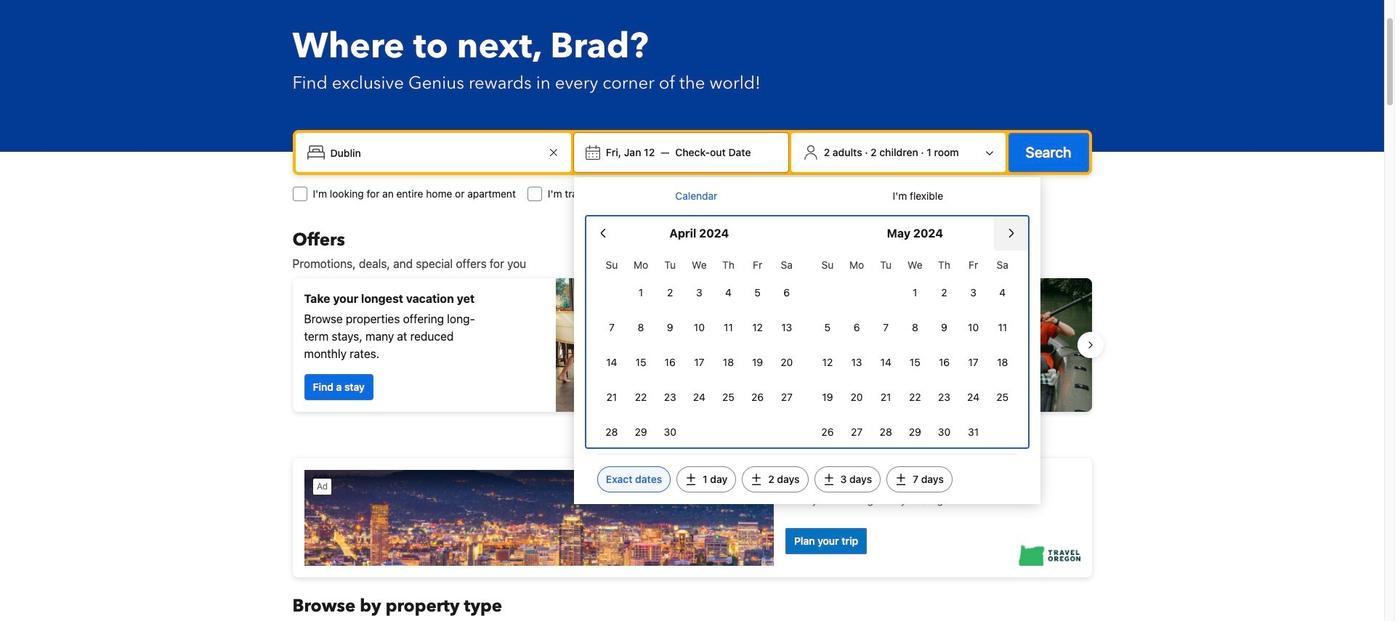 Task type: describe. For each thing, give the bounding box(es) containing it.
23 April 2024 checkbox
[[656, 382, 685, 414]]

15 April 2024 checkbox
[[627, 347, 656, 379]]

19 April 2024 checkbox
[[743, 347, 772, 379]]

26 April 2024 checkbox
[[743, 382, 772, 414]]

13 April 2024 checkbox
[[772, 312, 802, 344]]

17 May 2024 checkbox
[[959, 347, 988, 379]]

13 May 2024 checkbox
[[842, 347, 872, 379]]

1 grid from the left
[[597, 251, 802, 448]]

10 May 2024 checkbox
[[959, 312, 988, 344]]

11 April 2024 checkbox
[[714, 312, 743, 344]]

11 May 2024 checkbox
[[988, 312, 1017, 344]]

14 May 2024 checkbox
[[872, 347, 901, 379]]

Where are you going? field
[[325, 140, 545, 166]]

a young girl and woman kayak on a river image
[[698, 278, 1092, 412]]

31 May 2024 checkbox
[[959, 416, 988, 448]]

4 April 2024 checkbox
[[714, 277, 743, 309]]

12 May 2024 checkbox
[[813, 347, 842, 379]]

6 April 2024 checkbox
[[772, 277, 802, 309]]

5 April 2024 checkbox
[[743, 277, 772, 309]]

4 May 2024 checkbox
[[988, 277, 1017, 309]]

27 May 2024 checkbox
[[842, 416, 872, 448]]

25 April 2024 checkbox
[[714, 382, 743, 414]]

7 May 2024 checkbox
[[872, 312, 901, 344]]

1 April 2024 checkbox
[[627, 277, 656, 309]]

25 May 2024 checkbox
[[988, 382, 1017, 414]]

advertisement element
[[293, 459, 1092, 578]]

1 May 2024 checkbox
[[901, 277, 930, 309]]

23 May 2024 checkbox
[[930, 382, 959, 414]]

20 April 2024 checkbox
[[772, 347, 802, 379]]

2 April 2024 checkbox
[[656, 277, 685, 309]]

17 April 2024 checkbox
[[685, 347, 714, 379]]

3 April 2024 checkbox
[[685, 277, 714, 309]]

29 April 2024 checkbox
[[627, 416, 656, 448]]



Task type: locate. For each thing, give the bounding box(es) containing it.
12 April 2024 checkbox
[[743, 312, 772, 344]]

28 April 2024 checkbox
[[597, 416, 627, 448]]

24 April 2024 checkbox
[[685, 382, 714, 414]]

0 horizontal spatial grid
[[597, 251, 802, 448]]

16 May 2024 checkbox
[[930, 347, 959, 379]]

region
[[281, 273, 1104, 418]]

28 May 2024 checkbox
[[872, 416, 901, 448]]

2 May 2024 checkbox
[[930, 277, 959, 309]]

tab list
[[586, 177, 1029, 217]]

26 May 2024 checkbox
[[813, 416, 842, 448]]

18 May 2024 checkbox
[[988, 347, 1017, 379]]

21 May 2024 checkbox
[[872, 382, 901, 414]]

20 May 2024 checkbox
[[842, 382, 872, 414]]

6 May 2024 checkbox
[[842, 312, 872, 344]]

9 April 2024 checkbox
[[656, 312, 685, 344]]

7 April 2024 checkbox
[[597, 312, 627, 344]]

grid
[[597, 251, 802, 448], [813, 251, 1017, 448]]

1 horizontal spatial grid
[[813, 251, 1017, 448]]

14 April 2024 checkbox
[[597, 347, 627, 379]]

3 May 2024 checkbox
[[959, 277, 988, 309]]

take your longest vacation yet image
[[556, 278, 686, 412]]

10 April 2024 checkbox
[[685, 312, 714, 344]]

29 May 2024 checkbox
[[901, 416, 930, 448]]

24 May 2024 checkbox
[[959, 382, 988, 414]]

main content
[[281, 229, 1104, 621]]

19 May 2024 checkbox
[[813, 382, 842, 414]]

2 grid from the left
[[813, 251, 1017, 448]]

30 April 2024 checkbox
[[656, 416, 685, 448]]

15 May 2024 checkbox
[[901, 347, 930, 379]]

22 April 2024 checkbox
[[627, 382, 656, 414]]

9 May 2024 checkbox
[[930, 312, 959, 344]]

16 April 2024 checkbox
[[656, 347, 685, 379]]

8 May 2024 checkbox
[[901, 312, 930, 344]]

8 April 2024 checkbox
[[627, 312, 656, 344]]

22 May 2024 checkbox
[[901, 382, 930, 414]]

30 May 2024 checkbox
[[930, 416, 959, 448]]

18 April 2024 checkbox
[[714, 347, 743, 379]]

5 May 2024 checkbox
[[813, 312, 842, 344]]

27 April 2024 checkbox
[[772, 382, 802, 414]]

21 April 2024 checkbox
[[597, 382, 627, 414]]



Task type: vqa. For each thing, say whether or not it's contained in the screenshot.
the left that
no



